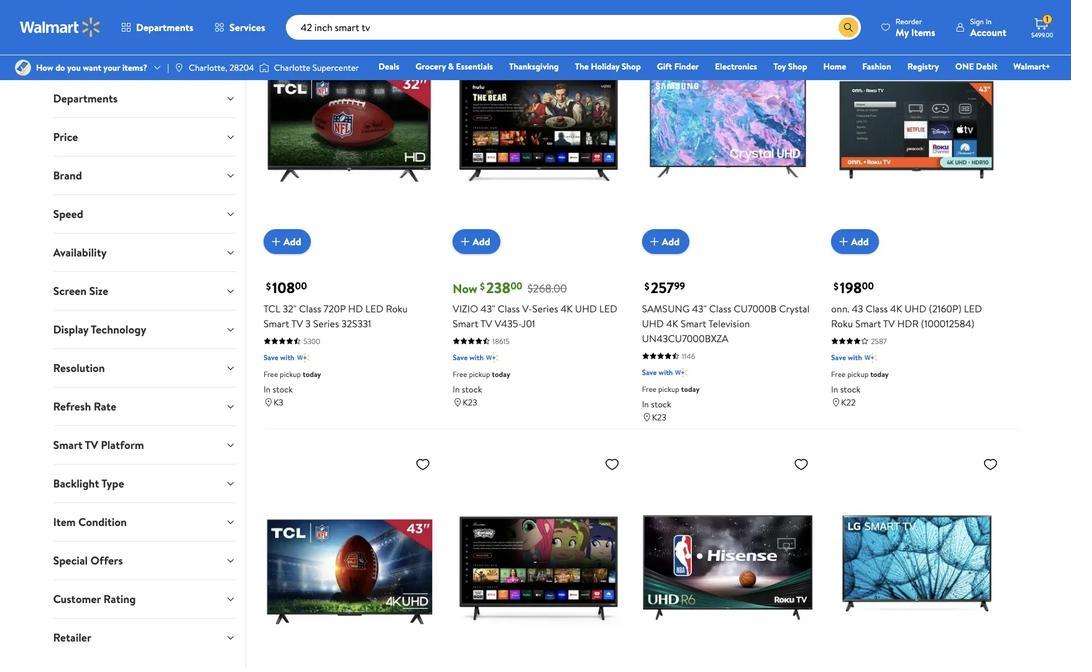 Task type: vqa. For each thing, say whether or not it's contained in the screenshot.


Task type: locate. For each thing, give the bounding box(es) containing it.
add up $ 198 00
[[851, 235, 869, 249]]

 image right 28204
[[259, 62, 269, 74]]

rate
[[94, 399, 116, 415]]

fashion link
[[857, 60, 897, 73]]

tcl 32" class 720p hd led roku smart tv 3 series 32s331 image
[[264, 12, 435, 244]]

3
[[306, 317, 311, 331]]

1 horizontal spatial walmart plus image
[[486, 352, 499, 364]]

today down 1146
[[681, 384, 700, 395]]

k22
[[841, 397, 856, 409]]

2 horizontal spatial led
[[964, 302, 982, 316]]

43" inside samsung 43" class cu7000b crystal uhd 4k smart television un43cu7000bxza
[[692, 302, 707, 316]]

1 horizontal spatial add to cart image
[[458, 234, 473, 249]]

tv
[[291, 317, 303, 331], [481, 317, 492, 331], [884, 317, 895, 331], [85, 438, 98, 453]]

4k down samsung
[[666, 317, 679, 331]]

today
[[303, 369, 321, 380], [492, 369, 511, 380], [871, 369, 889, 380], [681, 384, 700, 395]]

uhd down samsung
[[642, 317, 664, 331]]

smart down vizio
[[453, 317, 479, 331]]

smart
[[264, 317, 289, 331], [453, 317, 479, 331], [681, 317, 707, 331], [856, 317, 881, 331], [53, 438, 83, 453]]

vizio
[[453, 302, 478, 316]]

save up the k3
[[264, 353, 279, 363]]

roku down onn. at the top right of the page
[[832, 317, 853, 331]]

availability tab
[[43, 234, 246, 272]]

1 43" from the left
[[481, 302, 495, 316]]

add button for 198
[[832, 229, 879, 254]]

save left walmart plus image
[[832, 353, 846, 363]]

charlotte, 28204
[[189, 62, 254, 74]]

2 led from the left
[[600, 302, 618, 316]]

home
[[824, 60, 847, 73]]

grocery & essentials
[[416, 60, 493, 73]]

shop right toy
[[788, 60, 808, 73]]

free for 198
[[832, 369, 846, 380]]

departments button
[[111, 12, 204, 42], [43, 80, 246, 118]]

4k inside now $ 238 00 $268.00 vizio 43" class v-series 4k uhd led smart tv v435-j01
[[561, 302, 573, 316]]

5300
[[303, 336, 321, 347]]

item condition tab
[[43, 504, 246, 542]]

with down un43cu7000bxza
[[659, 367, 673, 378]]

0 horizontal spatial 00
[[295, 279, 307, 293]]

class up television
[[709, 302, 732, 316]]

$ left 238
[[480, 280, 485, 294]]

special offers
[[53, 553, 123, 569]]

2 43" from the left
[[692, 302, 707, 316]]

tv left hdr
[[884, 317, 895, 331]]

smart inside onn. 43 class 4k uhd (2160p) led roku smart tv hdr (100012584)
[[856, 317, 881, 331]]

1 00 from the left
[[295, 279, 307, 293]]

save down un43cu7000bxza
[[642, 367, 657, 378]]

walmart plus image
[[865, 352, 877, 364]]

class for 257
[[709, 302, 732, 316]]

add to cart image for 257
[[647, 234, 662, 249]]

0 vertical spatial roku
[[386, 302, 408, 316]]

pickup for $268.00
[[469, 369, 490, 380]]

k23
[[463, 397, 477, 409], [652, 412, 667, 424]]

0 horizontal spatial departments
[[53, 91, 118, 106]]

00 up v-
[[511, 279, 523, 293]]

1 horizontal spatial 00
[[511, 279, 523, 293]]

$ left 257
[[645, 280, 650, 294]]

shop right holiday
[[622, 60, 641, 73]]

0 horizontal spatial k23
[[463, 397, 477, 409]]

walmart plus image for 257
[[676, 367, 688, 379]]

series inside tcl 32" class 720p hd led roku smart tv 3 series 32s331
[[313, 317, 339, 331]]

the holiday shop
[[575, 60, 641, 73]]

198
[[840, 277, 862, 298]]

uhd
[[575, 302, 597, 316], [905, 302, 927, 316], [642, 317, 664, 331]]

pickup for 108
[[280, 369, 301, 380]]

refresh rate tab
[[43, 388, 246, 426]]

2 horizontal spatial walmart plus image
[[676, 367, 688, 379]]

tv left the 3
[[291, 317, 303, 331]]

free for 108
[[264, 369, 278, 380]]

 image right |
[[174, 63, 184, 73]]

0 horizontal spatial roku
[[386, 302, 408, 316]]

2 class from the left
[[498, 302, 520, 316]]

platform
[[101, 438, 144, 453]]

3 add from the left
[[662, 235, 680, 249]]

2 00 from the left
[[511, 279, 523, 293]]

add button up $ 198 00
[[832, 229, 879, 254]]

price button
[[43, 118, 246, 156]]

1 class from the left
[[299, 302, 321, 316]]

today down 5300
[[303, 369, 321, 380]]

class inside tcl 32" class 720p hd led roku smart tv 3 series 32s331
[[299, 302, 321, 316]]

1 led from the left
[[366, 302, 384, 316]]

sign in to add to favorites list, onn. 43 class 4k uhd (2160p) led roku smart tv hdr (100012584) image
[[983, 17, 998, 33]]

free pickup today down 1146
[[642, 384, 700, 395]]

2 $ from the left
[[480, 280, 485, 294]]

departments down "how do you want your items?"
[[53, 91, 118, 106]]

save with left walmart plus image
[[832, 353, 862, 363]]

led left samsung
[[600, 302, 618, 316]]

tv left platform
[[85, 438, 98, 453]]

00 up 32"
[[295, 279, 307, 293]]

walmart plus image down 5300
[[297, 352, 310, 364]]

2 add button from the left
[[453, 229, 501, 254]]

series inside now $ 238 00 $268.00 vizio 43" class v-series 4k uhd led smart tv v435-j01
[[532, 302, 558, 316]]

in
[[986, 16, 992, 26], [264, 384, 271, 396], [453, 384, 460, 396], [832, 384, 838, 396], [642, 399, 649, 411]]

3 add to cart image from the left
[[647, 234, 662, 249]]

$ for 108
[[266, 280, 271, 294]]

1 horizontal spatial led
[[600, 302, 618, 316]]

add up 238
[[473, 235, 491, 249]]

1 horizontal spatial uhd
[[642, 317, 664, 331]]

display technology
[[53, 322, 146, 338]]

2 horizontal spatial  image
[[259, 62, 269, 74]]

crystal
[[779, 302, 810, 316]]

$499.00
[[1032, 30, 1054, 39]]

add to cart image for $268.00
[[458, 234, 473, 249]]

save with down vizio
[[453, 353, 484, 363]]

class inside onn. 43 class 4k uhd (2160p) led roku smart tv hdr (100012584)
[[866, 302, 888, 316]]

smart up un43cu7000bxza
[[681, 317, 707, 331]]

today for 198
[[871, 369, 889, 380]]

free for 257
[[642, 384, 657, 395]]

43" right vizio
[[481, 302, 495, 316]]

smart down the refresh at the bottom left of page
[[53, 438, 83, 453]]

walmart+ link
[[1008, 60, 1057, 73]]

720p
[[324, 302, 346, 316]]

0 horizontal spatial  image
[[15, 60, 31, 76]]

add to cart image up now
[[458, 234, 473, 249]]

smart inside dropdown button
[[53, 438, 83, 453]]

1 horizontal spatial  image
[[174, 63, 184, 73]]

1 vertical spatial series
[[313, 317, 339, 331]]

uhd inside now $ 238 00 $268.00 vizio 43" class v-series 4k uhd led smart tv v435-j01
[[575, 302, 597, 316]]

walmart plus image down 18615
[[486, 352, 499, 364]]

deals link
[[373, 60, 405, 73]]

 image for how do you want your items?
[[15, 60, 31, 76]]

1 horizontal spatial departments
[[136, 21, 193, 34]]

in for 108
[[264, 384, 271, 396]]

save with up the k3
[[264, 353, 295, 363]]

2 horizontal spatial uhd
[[905, 302, 927, 316]]

special offers tab
[[43, 542, 246, 580]]

0 horizontal spatial shop
[[622, 60, 641, 73]]

4k inside onn. 43 class 4k uhd (2160p) led roku smart tv hdr (100012584)
[[891, 302, 903, 316]]

sign in to add to favorites list, tcl 32" class 720p hd led roku smart tv 3 series 32s331 image
[[416, 17, 431, 33]]

$
[[266, 280, 271, 294], [480, 280, 485, 294], [645, 280, 650, 294], [834, 280, 839, 294]]

with down vizio
[[470, 353, 484, 363]]

0 horizontal spatial 4k
[[561, 302, 573, 316]]

with left walmart plus image
[[848, 353, 862, 363]]

 image for charlotte supercenter
[[259, 62, 269, 74]]

4 add button from the left
[[832, 229, 879, 254]]

00 for 198
[[862, 279, 874, 293]]

class up the 3
[[299, 302, 321, 316]]

43" up un43cu7000bxza
[[692, 302, 707, 316]]

today for $268.00
[[492, 369, 511, 380]]

3 add button from the left
[[642, 229, 690, 254]]

save for $268.00
[[453, 353, 468, 363]]

type
[[102, 476, 124, 492]]

class for 198
[[866, 302, 888, 316]]

uhd up hdr
[[905, 302, 927, 316]]

1 $ from the left
[[266, 280, 271, 294]]

save for 108
[[264, 353, 279, 363]]

class up v435-
[[498, 302, 520, 316]]

sign in to add to favorites list, tcl 43" class 4-series 4k uhd hdr smart roku tv - 43s451 image
[[416, 457, 431, 473]]

4 $ from the left
[[834, 280, 839, 294]]

speed
[[53, 206, 83, 222]]

43" inside now $ 238 00 $268.00 vizio 43" class v-series 4k uhd led smart tv v435-j01
[[481, 302, 495, 316]]

item condition
[[53, 515, 127, 530]]

108
[[272, 277, 295, 298]]

2 add to cart image from the left
[[458, 234, 473, 249]]

save with down un43cu7000bxza
[[642, 367, 673, 378]]

series down 720p
[[313, 317, 339, 331]]

debit
[[976, 60, 998, 73]]

1 vertical spatial departments button
[[43, 80, 246, 118]]

add for 198
[[851, 235, 869, 249]]

32s331
[[342, 317, 371, 331]]

fashion
[[863, 60, 892, 73]]

1 horizontal spatial roku
[[832, 317, 853, 331]]

add for 257
[[662, 235, 680, 249]]

0 horizontal spatial 43"
[[481, 302, 495, 316]]

roku right hd
[[386, 302, 408, 316]]

00 inside $ 108 00
[[295, 279, 307, 293]]

j01
[[522, 317, 535, 331]]

electronics
[[715, 60, 758, 73]]

4 class from the left
[[866, 302, 888, 316]]

led right (2160p) on the top of the page
[[964, 302, 982, 316]]

00 inside $ 198 00
[[862, 279, 874, 293]]

3 $ from the left
[[645, 280, 650, 294]]

1 horizontal spatial 43"
[[692, 302, 707, 316]]

1 $499.00
[[1032, 14, 1054, 39]]

led inside onn. 43 class 4k uhd (2160p) led roku smart tv hdr (100012584)
[[964, 302, 982, 316]]

with for $268.00
[[470, 353, 484, 363]]

free for $268.00
[[453, 369, 467, 380]]

0 horizontal spatial uhd
[[575, 302, 597, 316]]

in stock for $268.00
[[453, 384, 482, 396]]

save for 257
[[642, 367, 657, 378]]

in for 198
[[832, 384, 838, 396]]

1 vertical spatial roku
[[832, 317, 853, 331]]

1 add from the left
[[284, 235, 301, 249]]

save with for 108
[[264, 353, 295, 363]]

led right hd
[[366, 302, 384, 316]]

2 horizontal spatial 4k
[[891, 302, 903, 316]]

4k down $268.00
[[561, 302, 573, 316]]

add to cart image up the 108
[[269, 234, 284, 249]]

departments
[[136, 21, 193, 34], [53, 91, 118, 106]]

 image
[[15, 60, 31, 76], [259, 62, 269, 74], [174, 63, 184, 73]]

samsung 43" class cu7000b crystal uhd 4k smart television un43cu7000bxza image
[[642, 12, 814, 244]]

in stock for 198
[[832, 384, 861, 396]]

sign in to add to favorites list, hisense 43" class 4k uhd led lcd smart roku tv hdr r6 series 43r6e3 image
[[794, 457, 809, 473]]

 image left how
[[15, 60, 31, 76]]

electronics link
[[710, 60, 763, 73]]

save down vizio
[[453, 353, 468, 363]]

walmart plus image down 1146
[[676, 367, 688, 379]]

shop
[[622, 60, 641, 73], [788, 60, 808, 73]]

free pickup today
[[264, 369, 321, 380], [453, 369, 511, 380], [832, 369, 889, 380], [642, 384, 700, 395]]

hisense 43" class 4k uhd led lcd smart roku tv hdr r6 series 43r6e3 image
[[642, 452, 814, 668]]

0 horizontal spatial walmart plus image
[[297, 352, 310, 364]]

smart down "tcl"
[[264, 317, 289, 331]]

1 horizontal spatial k23
[[652, 412, 667, 424]]

charlotte supercenter
[[274, 62, 359, 74]]

charlotte,
[[189, 62, 227, 74]]

condition
[[78, 515, 127, 530]]

add button up now
[[453, 229, 501, 254]]

with up the k3
[[280, 353, 295, 363]]

0 vertical spatial series
[[532, 302, 558, 316]]

1 horizontal spatial shop
[[788, 60, 808, 73]]

customer rating button
[[43, 581, 246, 619]]

walmart plus image for 108
[[297, 352, 310, 364]]

hd
[[348, 302, 363, 316]]

3 00 from the left
[[862, 279, 874, 293]]

stock for 198
[[841, 384, 861, 396]]

sign in to add to favorites list, vizio 32" class d-series hd smart tv d32h-j09 image
[[605, 457, 620, 473]]

4 add from the left
[[851, 235, 869, 249]]

one debit
[[956, 60, 998, 73]]

1146
[[682, 351, 696, 362]]

save with
[[264, 353, 295, 363], [453, 353, 484, 363], [832, 353, 862, 363], [642, 367, 673, 378]]

free pickup today up the k3
[[264, 369, 321, 380]]

add to cart image
[[269, 234, 284, 249], [458, 234, 473, 249], [647, 234, 662, 249]]

free pickup today down 18615
[[453, 369, 511, 380]]

$ inside $ 257 99
[[645, 280, 650, 294]]

departments button down items?
[[43, 80, 246, 118]]

departments button up |
[[111, 12, 204, 42]]

add
[[284, 235, 301, 249], [473, 235, 491, 249], [662, 235, 680, 249], [851, 235, 869, 249]]

238
[[486, 277, 511, 298]]

0 horizontal spatial add to cart image
[[269, 234, 284, 249]]

3 led from the left
[[964, 302, 982, 316]]

Search search field
[[286, 15, 861, 40]]

tv left v435-
[[481, 317, 492, 331]]

display
[[53, 322, 89, 338]]

$ inside $ 108 00
[[266, 280, 271, 294]]

with for 257
[[659, 367, 673, 378]]

0 vertical spatial departments
[[136, 21, 193, 34]]

$ left the 108
[[266, 280, 271, 294]]

add button up $ 257 99
[[642, 229, 690, 254]]

4k up hdr
[[891, 302, 903, 316]]

series down $268.00
[[532, 302, 558, 316]]

add up the 99
[[662, 235, 680, 249]]

3 class from the left
[[709, 302, 732, 316]]

0 vertical spatial departments button
[[111, 12, 204, 42]]

uhd right v-
[[575, 302, 597, 316]]

2 add from the left
[[473, 235, 491, 249]]

services button
[[204, 12, 276, 42]]

class right 43
[[866, 302, 888, 316]]

$ inside $ 198 00
[[834, 280, 839, 294]]

reorder my items
[[896, 16, 936, 39]]

0 horizontal spatial series
[[313, 317, 339, 331]]

1 vertical spatial k23
[[652, 412, 667, 424]]

stock for 108
[[273, 384, 293, 396]]

1 horizontal spatial 4k
[[666, 317, 679, 331]]

1 horizontal spatial series
[[532, 302, 558, 316]]

lg 32" class full hd (720p) hdr smart led tv 32lm577bzua image
[[832, 452, 1003, 668]]

thanksgiving
[[509, 60, 559, 73]]

0 vertical spatial k23
[[463, 397, 477, 409]]

1 vertical spatial departments
[[53, 91, 118, 106]]

display technology button
[[43, 311, 246, 349]]

$ left 198
[[834, 280, 839, 294]]

k23 for $268.00
[[463, 397, 477, 409]]

00 up 43
[[862, 279, 874, 293]]

0 horizontal spatial led
[[366, 302, 384, 316]]

save
[[264, 353, 279, 363], [453, 353, 468, 363], [832, 353, 846, 363], [642, 367, 657, 378]]

display technology tab
[[43, 311, 246, 349]]

add up $ 108 00
[[284, 235, 301, 249]]

rating
[[104, 592, 136, 608]]

k23 for 257
[[652, 412, 667, 424]]

tcl 43" class 4-series 4k uhd hdr smart roku tv - 43s451 image
[[264, 452, 435, 668]]

add button up $ 108 00
[[264, 229, 311, 254]]

smart down 43
[[856, 317, 881, 331]]

today down walmart plus image
[[871, 369, 889, 380]]

save with for 198
[[832, 353, 862, 363]]

1 add to cart image from the left
[[269, 234, 284, 249]]

today down 18615
[[492, 369, 511, 380]]

43
[[852, 302, 864, 316]]

walmart plus image
[[297, 352, 310, 364], [486, 352, 499, 364], [676, 367, 688, 379]]

2 horizontal spatial 00
[[862, 279, 874, 293]]

1 add button from the left
[[264, 229, 311, 254]]

departments up |
[[136, 21, 193, 34]]

2 horizontal spatial add to cart image
[[647, 234, 662, 249]]

un43cu7000bxza
[[642, 332, 729, 346]]

add to cart image up 257
[[647, 234, 662, 249]]

class inside samsung 43" class cu7000b crystal uhd 4k smart television un43cu7000bxza
[[709, 302, 732, 316]]

resolution button
[[43, 350, 246, 387]]

onn. 43 class 4k uhd (2160p) led roku smart tv hdr (100012584)
[[832, 302, 982, 331]]

4k inside samsung 43" class cu7000b crystal uhd 4k smart television un43cu7000bxza
[[666, 317, 679, 331]]

free pickup today down walmart plus image
[[832, 369, 889, 380]]



Task type: describe. For each thing, give the bounding box(es) containing it.
stock for $268.00
[[462, 384, 482, 396]]

the
[[575, 60, 589, 73]]

$ inside now $ 238 00 $268.00 vizio 43" class v-series 4k uhd led smart tv v435-j01
[[480, 280, 485, 294]]

refresh
[[53, 399, 91, 415]]

add for $268.00
[[473, 235, 491, 249]]

1 shop from the left
[[622, 60, 641, 73]]

free pickup today for $268.00
[[453, 369, 511, 380]]

one
[[956, 60, 974, 73]]

class inside now $ 238 00 $268.00 vizio 43" class v-series 4k uhd led smart tv v435-j01
[[498, 302, 520, 316]]

want
[[83, 62, 101, 74]]

do
[[55, 62, 65, 74]]

refresh rate
[[53, 399, 116, 415]]

free pickup today for 257
[[642, 384, 700, 395]]

resolution
[[53, 361, 105, 376]]

departments inside tab
[[53, 91, 118, 106]]

tcl
[[264, 302, 280, 316]]

in for 257
[[642, 399, 649, 411]]

00 inside now $ 238 00 $268.00 vizio 43" class v-series 4k uhd led smart tv v435-j01
[[511, 279, 523, 293]]

onn.
[[832, 302, 850, 316]]

|
[[167, 62, 169, 74]]

00 for 108
[[295, 279, 307, 293]]

screen size tab
[[43, 272, 246, 310]]

resolution tab
[[43, 350, 246, 387]]

account
[[971, 25, 1007, 39]]

search icon image
[[844, 22, 854, 32]]

onn. 43 class 4k uhd (2160p) led roku smart tv hdr (100012584) image
[[832, 12, 1003, 244]]

today for 108
[[303, 369, 321, 380]]

tv inside now $ 238 00 $268.00 vizio 43" class v-series 4k uhd led smart tv v435-j01
[[481, 317, 492, 331]]

brand tab
[[43, 157, 246, 195]]

grocery & essentials link
[[410, 60, 499, 73]]

finder
[[675, 60, 699, 73]]

free pickup today for 108
[[264, 369, 321, 380]]

add button for $268.00
[[453, 229, 501, 254]]

save with for 257
[[642, 367, 673, 378]]

backlight type tab
[[43, 465, 246, 503]]

32"
[[283, 302, 297, 316]]

home link
[[818, 60, 852, 73]]

offers
[[90, 553, 123, 569]]

today for 257
[[681, 384, 700, 395]]

smart tv platform
[[53, 438, 144, 453]]

now
[[453, 280, 478, 297]]

1
[[1046, 14, 1049, 24]]

257
[[651, 277, 674, 298]]

stock for 257
[[651, 399, 672, 411]]

customer rating tab
[[43, 581, 246, 619]]

samsung
[[642, 302, 690, 316]]

deals
[[379, 60, 400, 73]]

2 shop from the left
[[788, 60, 808, 73]]

v-
[[522, 302, 532, 316]]

add button for 257
[[642, 229, 690, 254]]

tv inside tcl 32" class 720p hd led roku smart tv 3 series 32s331
[[291, 317, 303, 331]]

thanksgiving link
[[504, 60, 565, 73]]

pickup for 198
[[848, 369, 869, 380]]

departments tab
[[43, 80, 246, 118]]

 image for charlotte, 28204
[[174, 63, 184, 73]]

walmart plus image for $268.00
[[486, 352, 499, 364]]

roku inside tcl 32" class 720p hd led roku smart tv 3 series 32s331
[[386, 302, 408, 316]]

add button for 108
[[264, 229, 311, 254]]

cu7000b
[[734, 302, 777, 316]]

pickup for 257
[[659, 384, 680, 395]]

walmart+
[[1014, 60, 1051, 73]]

gift finder
[[657, 60, 699, 73]]

services
[[230, 21, 265, 34]]

how
[[36, 62, 53, 74]]

television
[[709, 317, 750, 331]]

items
[[912, 25, 936, 39]]

in inside sign in account
[[986, 16, 992, 26]]

gift finder link
[[652, 60, 705, 73]]

vizio 43" class v-series 4k uhd led smart tv v435-j01 image
[[453, 12, 625, 244]]

smart inside samsung 43" class cu7000b crystal uhd 4k smart television un43cu7000bxza
[[681, 317, 707, 331]]

one debit link
[[950, 60, 1003, 73]]

(2160p)
[[929, 302, 962, 316]]

with for 198
[[848, 353, 862, 363]]

supercenter
[[313, 62, 359, 74]]

$ for 257
[[645, 280, 650, 294]]

toy
[[774, 60, 786, 73]]

smart inside tcl 32" class 720p hd led roku smart tv 3 series 32s331
[[264, 317, 289, 331]]

reorder
[[896, 16, 922, 26]]

price tab
[[43, 118, 246, 156]]

special
[[53, 553, 88, 569]]

technology
[[91, 322, 146, 338]]

28204
[[230, 62, 254, 74]]

in stock for 257
[[642, 399, 672, 411]]

speed button
[[43, 195, 246, 233]]

$268.00
[[528, 281, 567, 296]]

registry
[[908, 60, 940, 73]]

$ for 198
[[834, 280, 839, 294]]

free pickup today for 198
[[832, 369, 889, 380]]

my
[[896, 25, 909, 39]]

sign in to add to favorites list, samsung 43" class cu7000b crystal uhd 4k smart television un43cu7000bxza image
[[794, 17, 809, 33]]

item condition button
[[43, 504, 246, 542]]

tv inside onn. 43 class 4k uhd (2160p) led roku smart tv hdr (100012584)
[[884, 317, 895, 331]]

Walmart Site-Wide search field
[[286, 15, 861, 40]]

save with for $268.00
[[453, 353, 484, 363]]

class for 108
[[299, 302, 321, 316]]

speed tab
[[43, 195, 246, 233]]

sign
[[971, 16, 984, 26]]

availability button
[[43, 234, 246, 272]]

backlight type
[[53, 476, 124, 492]]

in for $268.00
[[453, 384, 460, 396]]

smart inside now $ 238 00 $268.00 vizio 43" class v-series 4k uhd led smart tv v435-j01
[[453, 317, 479, 331]]

walmart image
[[20, 17, 101, 37]]

add to cart image for 108
[[269, 234, 284, 249]]

tv inside dropdown button
[[85, 438, 98, 453]]

with for 108
[[280, 353, 295, 363]]

led inside tcl 32" class 720p hd led roku smart tv 3 series 32s331
[[366, 302, 384, 316]]

screen size
[[53, 284, 108, 299]]

sign in account
[[971, 16, 1007, 39]]

samsung 43" class cu7000b crystal uhd 4k smart television un43cu7000bxza
[[642, 302, 810, 346]]

99
[[674, 279, 685, 293]]

hdr
[[898, 317, 919, 331]]

sign in to add to favorites list, vizio 43" class v-series 4k uhd led smart tv v435-j01 image
[[605, 17, 620, 33]]

you
[[67, 62, 81, 74]]

special offers button
[[43, 542, 246, 580]]

18615
[[493, 336, 510, 347]]

vizio 32" class d-series hd smart tv d32h-j09 image
[[453, 452, 625, 668]]

roku inside onn. 43 class 4k uhd (2160p) led roku smart tv hdr (100012584)
[[832, 317, 853, 331]]

now $ 238 00 $268.00 vizio 43" class v-series 4k uhd led smart tv v435-j01
[[453, 277, 618, 331]]

backlight type button
[[43, 465, 246, 503]]

screen
[[53, 284, 87, 299]]

retailer button
[[43, 619, 246, 657]]

sign in to add to favorites list, lg 32" class full hd (720p) hdr smart led tv 32lm577bzua image
[[983, 457, 998, 473]]

how do you want your items?
[[36, 62, 147, 74]]

retailer tab
[[43, 619, 246, 657]]

&
[[448, 60, 454, 73]]

retailer
[[53, 631, 91, 646]]

items?
[[122, 62, 147, 74]]

toy shop link
[[768, 60, 813, 73]]

in stock for 108
[[264, 384, 293, 396]]

grocery
[[416, 60, 446, 73]]

add for 108
[[284, 235, 301, 249]]

v435-
[[495, 317, 522, 331]]

size
[[89, 284, 108, 299]]

price
[[53, 129, 78, 145]]

smart tv platform button
[[43, 427, 246, 465]]

$ 108 00
[[266, 277, 307, 298]]

smart tv platform tab
[[43, 427, 246, 465]]

uhd inside samsung 43" class cu7000b crystal uhd 4k smart television un43cu7000bxza
[[642, 317, 664, 331]]

holiday
[[591, 60, 620, 73]]

add to cart image
[[836, 234, 851, 249]]

save for 198
[[832, 353, 846, 363]]

toy shop
[[774, 60, 808, 73]]

uhd inside onn. 43 class 4k uhd (2160p) led roku smart tv hdr (100012584)
[[905, 302, 927, 316]]

(100012584)
[[921, 317, 975, 331]]

customer
[[53, 592, 101, 608]]

led inside now $ 238 00 $268.00 vizio 43" class v-series 4k uhd led smart tv v435-j01
[[600, 302, 618, 316]]

brand button
[[43, 157, 246, 195]]



